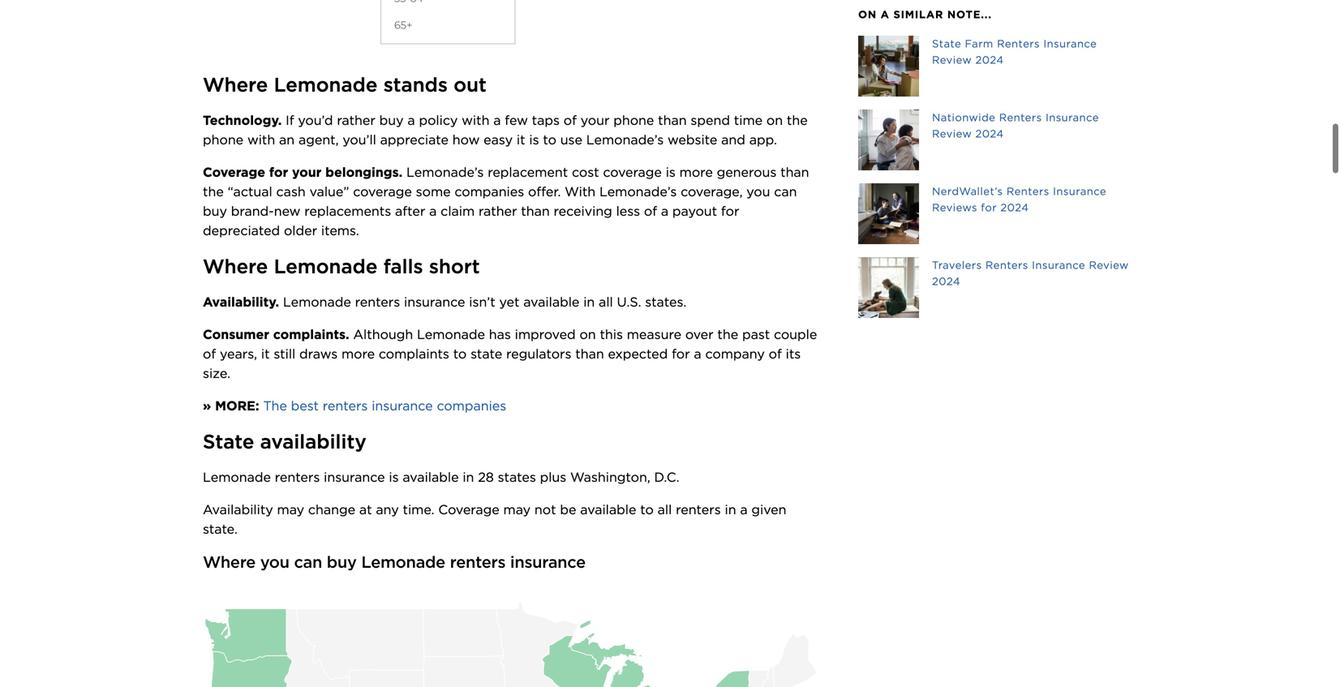 Task type: describe. For each thing, give the bounding box(es) containing it.
0 horizontal spatial is
[[389, 469, 399, 485]]

the best renters insurance companies
[[263, 398, 507, 414]]

spend
[[691, 112, 731, 128]]

offer.
[[528, 184, 561, 200]]

renters for travelers
[[986, 259, 1029, 272]]

agent,
[[299, 132, 339, 148]]

in inside availability may change at any time. coverage may not be available to all renters in a given state.
[[725, 502, 737, 518]]

and
[[722, 132, 746, 148]]

the best renters insurance companies link
[[263, 398, 507, 414]]

at
[[360, 502, 372, 518]]

stands
[[384, 73, 448, 97]]

falls
[[384, 255, 423, 278]]

technology.
[[203, 112, 282, 128]]

to inside if you'd rather buy a policy with a few taps of your phone than spend time on the phone with an agent, you'll appreciate how easy it is to use lemonade's website and app.
[[543, 132, 557, 148]]

change
[[308, 502, 356, 518]]

consumer
[[203, 327, 269, 342]]

couple
[[774, 327, 818, 342]]

how
[[453, 132, 480, 148]]

belongings.
[[326, 164, 403, 180]]

washington,
[[571, 469, 651, 485]]

for up cash
[[269, 164, 288, 180]]

state farm renters insurance review 2024
[[933, 37, 1098, 66]]

short
[[429, 255, 480, 278]]

d.c.
[[655, 469, 680, 485]]

has
[[489, 327, 511, 342]]

available inside availability may change at any time. coverage may not be available to all renters in a given state.
[[581, 502, 637, 518]]

a left few
[[494, 112, 501, 128]]

0 vertical spatial with
[[462, 112, 490, 128]]

to inside availability may change at any time. coverage may not be available to all renters in a given state.
[[641, 502, 654, 518]]

to inside although lemonade has improved on this measure over the past couple of years, it still draws more complaints to state regulators than expected for a company of its size.
[[454, 346, 467, 362]]

of inside if you'd rather buy a policy with a few taps of your phone than spend time on the phone with an agent, you'll appreciate how easy it is to use lemonade's website and app.
[[564, 112, 577, 128]]

where for where lemonade stands out
[[203, 73, 268, 97]]

1 vertical spatial in
[[463, 469, 474, 485]]

the
[[263, 398, 287, 414]]

claim
[[441, 203, 475, 219]]

where lemonade falls short
[[203, 255, 480, 278]]

yet
[[500, 294, 520, 310]]

similar
[[894, 8, 944, 21]]

lemonade for has
[[417, 327, 485, 342]]

insurance for companies
[[372, 398, 433, 414]]

for inside although lemonade has improved on this measure over the past couple of years, it still draws more complaints to state regulators than expected for a company of its size.
[[672, 346, 690, 362]]

the for although lemonade has improved on this measure over the past couple of years, it still draws more complaints to state regulators than expected for a company of its size.
[[718, 327, 739, 342]]

availability may change at any time. coverage may not be available to all renters in a given state.
[[203, 502, 791, 537]]

state farm renters insurance review 2024 link
[[859, 36, 1138, 97]]

any
[[376, 502, 399, 518]]

on a similar note...
[[859, 8, 993, 21]]

past
[[743, 327, 770, 342]]

depreciated
[[203, 223, 280, 239]]

renters for nationwide
[[1000, 111, 1043, 124]]

lemonade for falls
[[274, 255, 378, 278]]

less
[[617, 203, 640, 219]]

expected
[[608, 346, 668, 362]]

value"
[[310, 184, 349, 200]]

after
[[395, 203, 426, 219]]

of left "its"
[[769, 346, 782, 362]]

on
[[859, 8, 877, 21]]

»
[[203, 398, 211, 414]]

be
[[560, 502, 577, 518]]

review for nationwide renters insurance review 2024
[[933, 127, 973, 140]]

1 may from the left
[[277, 502, 304, 518]]

availability
[[203, 502, 273, 518]]

2024 inside 'nationwide renters insurance review 2024'
[[976, 127, 1005, 140]]

renters for nerdwallet's
[[1007, 185, 1050, 198]]

app.
[[750, 132, 778, 148]]

website
[[668, 132, 718, 148]]

a down some
[[429, 203, 437, 219]]

brand-
[[231, 203, 274, 219]]

coverage for your belongings.
[[203, 164, 403, 180]]

2 may from the left
[[504, 502, 531, 518]]

coverage,
[[681, 184, 743, 200]]

still
[[274, 346, 296, 362]]

cash
[[276, 184, 306, 200]]

insurance inside state farm renters insurance review 2024
[[1044, 37, 1098, 50]]

receiving
[[554, 203, 613, 219]]

of up size.
[[203, 346, 216, 362]]

although lemonade has improved on this measure over the past couple of years, it still draws more complaints to state regulators than expected for a company of its size.
[[203, 327, 822, 381]]

availability
[[260, 430, 367, 454]]

state for state availability
[[203, 430, 254, 454]]

draws
[[300, 346, 338, 362]]

than up can
[[781, 164, 810, 180]]

lemonade's replacement cost coverage is more generous than the "actual cash value" coverage some companies offer. with lemonade's coverage, you can buy brand-new replacements after a claim rather than receiving less of a payout for depreciated older items.
[[203, 164, 814, 239]]

the for lemonade's replacement cost coverage is more generous than the "actual cash value" coverage some companies offer. with lemonade's coverage, you can buy brand-new replacements after a claim rather than receiving less of a payout for depreciated older items.
[[203, 184, 224, 200]]

payout
[[673, 203, 718, 219]]

policy
[[419, 112, 458, 128]]

1 horizontal spatial phone
[[614, 112, 655, 128]]

state
[[471, 346, 503, 362]]

of inside lemonade's replacement cost coverage is more generous than the "actual cash value" coverage some companies offer. with lemonade's coverage, you can buy brand-new replacements after a claim rather than receiving less of a payout for depreciated older items.
[[644, 203, 658, 219]]

1 vertical spatial companies
[[437, 398, 507, 414]]

1 vertical spatial your
[[292, 164, 322, 180]]

plus
[[540, 469, 567, 485]]

regulators
[[507, 346, 572, 362]]

availability.
[[203, 294, 279, 310]]

replacement
[[488, 164, 568, 180]]

note...
[[948, 8, 993, 21]]

complaints
[[379, 346, 450, 362]]

where for where lemonade falls short
[[203, 255, 268, 278]]

insurance for nationwide renters insurance review 2024
[[1046, 111, 1100, 124]]

complaints.
[[273, 327, 350, 342]]

nationwide renters insurance review 2024
[[933, 111, 1100, 140]]

lemonade renters insurance is available in 28 states plus washington, d.c.
[[203, 469, 680, 485]]

"actual
[[228, 184, 273, 200]]

0 horizontal spatial with
[[248, 132, 275, 148]]

renters down state availability
[[275, 469, 320, 485]]

farm
[[966, 37, 994, 50]]

nationwide
[[933, 111, 996, 124]]

consumer complaints.
[[203, 327, 350, 342]]

than inside if you'd rather buy a policy with a few taps of your phone than spend time on the phone with an agent, you'll appreciate how easy it is to use lemonade's website and app.
[[658, 112, 687, 128]]

» more:
[[203, 398, 259, 414]]

time.
[[403, 502, 435, 518]]

for inside lemonade's replacement cost coverage is more generous than the "actual cash value" coverage some companies offer. with lemonade's coverage, you can buy brand-new replacements after a claim rather than receiving less of a payout for depreciated older items.
[[722, 203, 740, 219]]

1 vertical spatial available
[[403, 469, 459, 485]]

travelers renters insurance review 2024
[[933, 259, 1130, 288]]

improved
[[515, 327, 576, 342]]

generous
[[717, 164, 777, 180]]

a right on
[[881, 8, 890, 21]]

lemonade up availability
[[203, 469, 271, 485]]

it inside although lemonade has improved on this measure over the past couple of years, it still draws more complaints to state regulators than expected for a company of its size.
[[261, 346, 270, 362]]

2 vertical spatial lemonade's
[[600, 184, 677, 200]]

easy
[[484, 132, 513, 148]]

you'd
[[298, 112, 333, 128]]



Task type: vqa. For each thing, say whether or not it's contained in the screenshot.
Randa
no



Task type: locate. For each thing, give the bounding box(es) containing it.
an
[[279, 132, 295, 148]]

renters inside travelers renters insurance review 2024
[[986, 259, 1029, 272]]

0 vertical spatial coverage
[[203, 164, 266, 180]]

lemonade's up the less
[[600, 184, 677, 200]]

states.
[[646, 294, 687, 310]]

buy inside lemonade's replacement cost coverage is more generous than the "actual cash value" coverage some companies offer. with lemonade's coverage, you can buy brand-new replacements after a claim rather than receiving less of a payout for depreciated older items.
[[203, 203, 227, 219]]

all down d.c.
[[658, 502, 672, 518]]

state
[[933, 37, 962, 50], [203, 430, 254, 454]]

state left the farm
[[933, 37, 962, 50]]

cost
[[572, 164, 599, 180]]

available
[[524, 294, 580, 310], [403, 469, 459, 485], [581, 502, 637, 518]]

travelers renters insurance review 2024 link
[[859, 257, 1138, 318]]

2 vertical spatial in
[[725, 502, 737, 518]]

1 horizontal spatial may
[[504, 502, 531, 518]]

states
[[498, 469, 536, 485]]

can
[[775, 184, 798, 200]]

0 horizontal spatial available
[[403, 469, 459, 485]]

is
[[530, 132, 539, 148], [666, 164, 676, 180], [389, 469, 399, 485]]

0 horizontal spatial on
[[580, 327, 596, 342]]

your up use
[[581, 112, 610, 128]]

0 vertical spatial is
[[530, 132, 539, 148]]

a left payout
[[661, 203, 669, 219]]

items.
[[321, 223, 359, 239]]

coverage up "actual
[[203, 164, 266, 180]]

insurance inside 'nationwide renters insurance review 2024'
[[1046, 111, 1100, 124]]

lemonade's
[[587, 132, 664, 148], [407, 164, 484, 180], [600, 184, 677, 200]]

phone down technology.
[[203, 132, 244, 148]]

the inside if you'd rather buy a policy with a few taps of your phone than spend time on the phone with an agent, you'll appreciate how easy it is to use lemonade's website and app.
[[787, 112, 808, 128]]

0 vertical spatial lemonade's
[[587, 132, 664, 148]]

1 vertical spatial with
[[248, 132, 275, 148]]

for down 'over'
[[672, 346, 690, 362]]

over
[[686, 327, 714, 342]]

renters right best
[[323, 398, 368, 414]]

2 where from the top
[[203, 255, 268, 278]]

2 vertical spatial insurance
[[324, 469, 385, 485]]

28
[[478, 469, 494, 485]]

a inside although lemonade has improved on this measure over the past couple of years, it still draws more complaints to state regulators than expected for a company of its size.
[[694, 346, 702, 362]]

lemonade's up some
[[407, 164, 484, 180]]

1 vertical spatial rather
[[479, 203, 517, 219]]

a
[[881, 8, 890, 21], [408, 112, 415, 128], [494, 112, 501, 128], [429, 203, 437, 219], [661, 203, 669, 219], [694, 346, 702, 362], [741, 502, 748, 518]]

the right 'time'
[[787, 112, 808, 128]]

renters inside state farm renters insurance review 2024
[[998, 37, 1041, 50]]

2024 down the farm
[[976, 54, 1005, 66]]

review inside travelers renters insurance review 2024
[[1090, 259, 1130, 272]]

more inside although lemonade has improved on this measure over the past couple of years, it still draws more complaints to state regulators than expected for a company of its size.
[[342, 346, 375, 362]]

with up the "how"
[[462, 112, 490, 128]]

1 horizontal spatial coverage
[[439, 502, 500, 518]]

renters inside availability may change at any time. coverage may not be available to all renters in a given state.
[[676, 502, 721, 518]]

lemonade for renters
[[283, 294, 351, 310]]

available up the time.
[[403, 469, 459, 485]]

2 horizontal spatial is
[[666, 164, 676, 180]]

a inside availability may change at any time. coverage may not be available to all renters in a given state.
[[741, 502, 748, 518]]

the inside lemonade's replacement cost coverage is more generous than the "actual cash value" coverage some companies offer. with lemonade's coverage, you can buy brand-new replacements after a claim rather than receiving less of a payout for depreciated older items.
[[203, 184, 224, 200]]

2024 down nerdwallet's
[[1001, 201, 1030, 214]]

not
[[535, 502, 556, 518]]

you'll
[[343, 132, 377, 148]]

0 vertical spatial to
[[543, 132, 557, 148]]

0 horizontal spatial more
[[342, 346, 375, 362]]

state.
[[203, 521, 238, 537]]

1 vertical spatial to
[[454, 346, 467, 362]]

insurance for isn't
[[404, 294, 466, 310]]

lemonade down availability. lemonade renters insurance isn't yet available in all u.s. states.
[[417, 327, 485, 342]]

lemonade inside although lemonade has improved on this measure over the past couple of years, it still draws more complaints to state regulators than expected for a company of its size.
[[417, 327, 485, 342]]

insurance inside travelers renters insurance review 2024
[[1033, 259, 1086, 272]]

0 vertical spatial in
[[584, 294, 595, 310]]

1 horizontal spatial coverage
[[603, 164, 662, 180]]

than down this
[[576, 346, 605, 362]]

of up use
[[564, 112, 577, 128]]

availability. lemonade renters insurance isn't yet available in all u.s. states.
[[203, 294, 687, 310]]

state down » more:
[[203, 430, 254, 454]]

than down offer.
[[521, 203, 550, 219]]

time
[[734, 112, 763, 128]]

in left 'given'
[[725, 502, 737, 518]]

your inside if you'd rather buy a policy with a few taps of your phone than spend time on the phone with an agent, you'll appreciate how easy it is to use lemonade's website and app.
[[581, 112, 610, 128]]

for inside nerdwallet's renters insurance reviews for 2024
[[982, 201, 998, 214]]

2 horizontal spatial in
[[725, 502, 737, 518]]

is down taps on the left of page
[[530, 132, 539, 148]]

2 horizontal spatial available
[[581, 502, 637, 518]]

1 vertical spatial insurance
[[372, 398, 433, 414]]

the inside although lemonade has improved on this measure over the past couple of years, it still draws more complaints to state regulators than expected for a company of its size.
[[718, 327, 739, 342]]

more up coverage,
[[680, 164, 713, 180]]

is down website
[[666, 164, 676, 180]]

2024 inside travelers renters insurance review 2024
[[933, 275, 961, 288]]

lemonade for stands
[[274, 73, 378, 97]]

isn't
[[469, 294, 496, 310]]

of right the less
[[644, 203, 658, 219]]

buy inside if you'd rather buy a policy with a few taps of your phone than spend time on the phone with an agent, you'll appreciate how easy it is to use lemonade's website and app.
[[380, 112, 404, 128]]

on inside although lemonade has improved on this measure over the past couple of years, it still draws more complaints to state regulators than expected for a company of its size.
[[580, 327, 596, 342]]

company
[[706, 346, 765, 362]]

0 vertical spatial it
[[517, 132, 526, 148]]

renters
[[355, 294, 400, 310], [323, 398, 368, 414], [275, 469, 320, 485], [676, 502, 721, 518]]

on up app. on the top right of the page
[[767, 112, 783, 128]]

2024 inside state farm renters insurance review 2024
[[976, 54, 1005, 66]]

available down washington,
[[581, 502, 637, 518]]

0 horizontal spatial the
[[203, 184, 224, 200]]

review inside state farm renters insurance review 2024
[[933, 54, 973, 66]]

nerdwallet's renters insurance reviews for 2024
[[933, 185, 1107, 214]]

appreciate
[[380, 132, 449, 148]]

few
[[505, 112, 528, 128]]

replacements
[[305, 203, 391, 219]]

where up technology.
[[203, 73, 268, 97]]

rather
[[337, 112, 376, 128], [479, 203, 517, 219]]

renters down nationwide renters insurance review 2024 link
[[1007, 185, 1050, 198]]

is inside lemonade's replacement cost coverage is more generous than the "actual cash value" coverage some companies offer. with lemonade's coverage, you can buy brand-new replacements after a claim rather than receiving less of a payout for depreciated older items.
[[666, 164, 676, 180]]

renters down d.c.
[[676, 502, 721, 518]]

rather inside if you'd rather buy a policy with a few taps of your phone than spend time on the phone with an agent, you'll appreciate how easy it is to use lemonade's website and app.
[[337, 112, 376, 128]]

on inside if you'd rather buy a policy with a few taps of your phone than spend time on the phone with an agent, you'll appreciate how easy it is to use lemonade's website and app.
[[767, 112, 783, 128]]

than inside although lemonade has improved on this measure over the past couple of years, it still draws more complaints to state regulators than expected for a company of its size.
[[576, 346, 605, 362]]

you
[[747, 184, 771, 200]]

companies down the state
[[437, 398, 507, 414]]

0 vertical spatial more
[[680, 164, 713, 180]]

0 vertical spatial rather
[[337, 112, 376, 128]]

0 horizontal spatial coverage
[[203, 164, 266, 180]]

1 vertical spatial all
[[658, 502, 672, 518]]

1 vertical spatial the
[[203, 184, 224, 200]]

than up website
[[658, 112, 687, 128]]

insurance for nerdwallet's renters insurance reviews for 2024
[[1054, 185, 1107, 198]]

available up improved
[[524, 294, 580, 310]]

some
[[416, 184, 451, 200]]

with left an
[[248, 132, 275, 148]]

1 horizontal spatial rather
[[479, 203, 517, 219]]

coverage
[[603, 164, 662, 180], [353, 184, 412, 200]]

your
[[581, 112, 610, 128], [292, 164, 322, 180]]

your up cash
[[292, 164, 322, 180]]

0 vertical spatial all
[[599, 294, 613, 310]]

lemonade down items.
[[274, 255, 378, 278]]

1 vertical spatial where
[[203, 255, 268, 278]]

all left u.s. at the left top of page
[[599, 294, 613, 310]]

if
[[286, 112, 294, 128]]

rather right claim on the top of the page
[[479, 203, 517, 219]]

1 vertical spatial review
[[933, 127, 973, 140]]

state for state farm renters insurance review 2024
[[933, 37, 962, 50]]

lemonade's inside if you'd rather buy a policy with a few taps of your phone than spend time on the phone with an agent, you'll appreciate how easy it is to use lemonade's website and app.
[[587, 132, 664, 148]]

0 horizontal spatial all
[[599, 294, 613, 310]]

0 vertical spatial your
[[581, 112, 610, 128]]

lemonade up you'd at the left top of page
[[274, 73, 378, 97]]

1 horizontal spatial on
[[767, 112, 783, 128]]

on left this
[[580, 327, 596, 342]]

all
[[599, 294, 613, 310], [658, 502, 672, 518]]

renters
[[998, 37, 1041, 50], [1000, 111, 1043, 124], [1007, 185, 1050, 198], [986, 259, 1029, 272]]

0 vertical spatial the
[[787, 112, 808, 128]]

renters inside nerdwallet's renters insurance reviews for 2024
[[1007, 185, 1050, 198]]

0 horizontal spatial coverage
[[353, 184, 412, 200]]

coverage up the less
[[603, 164, 662, 180]]

1 vertical spatial coverage
[[353, 184, 412, 200]]

0 vertical spatial state
[[933, 37, 962, 50]]

1 horizontal spatial more
[[680, 164, 713, 180]]

rather inside lemonade's replacement cost coverage is more generous than the "actual cash value" coverage some companies offer. with lemonade's coverage, you can buy brand-new replacements after a claim rather than receiving less of a payout for depreciated older items.
[[479, 203, 517, 219]]

more:
[[215, 398, 259, 414]]

1 horizontal spatial in
[[584, 294, 595, 310]]

its
[[786, 346, 801, 362]]

review for travelers renters insurance review 2024
[[1090, 259, 1130, 272]]

2024 inside nerdwallet's renters insurance reviews for 2024
[[1001, 201, 1030, 214]]

use
[[561, 132, 583, 148]]

may left not on the left of page
[[504, 502, 531, 518]]

to down washington,
[[641, 502, 654, 518]]

u.s.
[[617, 294, 642, 310]]

renters inside 'nationwide renters insurance review 2024'
[[1000, 111, 1043, 124]]

the up company on the bottom of the page
[[718, 327, 739, 342]]

years,
[[220, 346, 257, 362]]

to left the state
[[454, 346, 467, 362]]

it inside if you'd rather buy a policy with a few taps of your phone than spend time on the phone with an agent, you'll appreciate how easy it is to use lemonade's website and app.
[[517, 132, 526, 148]]

is up any
[[389, 469, 399, 485]]

1 horizontal spatial state
[[933, 37, 962, 50]]

renters right the farm
[[998, 37, 1041, 50]]

1 vertical spatial state
[[203, 430, 254, 454]]

state availability
[[203, 430, 367, 454]]

0 vertical spatial on
[[767, 112, 783, 128]]

more inside lemonade's replacement cost coverage is more generous than the "actual cash value" coverage some companies offer. with lemonade's coverage, you can buy brand-new replacements after a claim rather than receiving less of a payout for depreciated older items.
[[680, 164, 713, 180]]

nerdwallet's
[[933, 185, 1004, 198]]

although
[[353, 327, 413, 342]]

2 horizontal spatial the
[[787, 112, 808, 128]]

1 vertical spatial more
[[342, 346, 375, 362]]

a down 'over'
[[694, 346, 702, 362]]

2024 down travelers
[[933, 275, 961, 288]]

0 horizontal spatial phone
[[203, 132, 244, 148]]

renters down state farm renters insurance review 2024 link
[[1000, 111, 1043, 124]]

for down nerdwallet's
[[982, 201, 998, 214]]

0 horizontal spatial may
[[277, 502, 304, 518]]

size.
[[203, 366, 231, 381]]

more down although
[[342, 346, 375, 362]]

is inside if you'd rather buy a policy with a few taps of your phone than spend time on the phone with an agent, you'll appreciate how easy it is to use lemonade's website and app.
[[530, 132, 539, 148]]

1 vertical spatial coverage
[[439, 502, 500, 518]]

2024 down nationwide
[[976, 127, 1005, 140]]

than
[[658, 112, 687, 128], [781, 164, 810, 180], [521, 203, 550, 219], [576, 346, 605, 362]]

companies inside lemonade's replacement cost coverage is more generous than the "actual cash value" coverage some companies offer. with lemonade's coverage, you can buy brand-new replacements after a claim rather than receiving less of a payout for depreciated older items.
[[455, 184, 525, 200]]

renters up although
[[355, 294, 400, 310]]

phone left 'spend'
[[614, 112, 655, 128]]

1 horizontal spatial available
[[524, 294, 580, 310]]

1 horizontal spatial to
[[543, 132, 557, 148]]

coverage inside availability may change at any time. coverage may not be available to all renters in a given state.
[[439, 502, 500, 518]]

0 vertical spatial available
[[524, 294, 580, 310]]

0 horizontal spatial it
[[261, 346, 270, 362]]

1 vertical spatial is
[[666, 164, 676, 180]]

1 horizontal spatial is
[[530, 132, 539, 148]]

a up appreciate
[[408, 112, 415, 128]]

2 vertical spatial to
[[641, 502, 654, 518]]

2 vertical spatial review
[[1090, 259, 1130, 272]]

coverage down 'belongings.'
[[353, 184, 412, 200]]

coverage down 28
[[439, 502, 500, 518]]

1 where from the top
[[203, 73, 268, 97]]

insurance up at
[[324, 469, 385, 485]]

in left 28
[[463, 469, 474, 485]]

if you'd rather buy a policy with a few taps of your phone than spend time on the phone with an agent, you'll appreciate how easy it is to use lemonade's website and app.
[[203, 112, 812, 148]]

0 horizontal spatial state
[[203, 430, 254, 454]]

review
[[933, 54, 973, 66], [933, 127, 973, 140], [1090, 259, 1130, 272]]

lemonade
[[274, 73, 378, 97], [274, 255, 378, 278], [283, 294, 351, 310], [417, 327, 485, 342], [203, 469, 271, 485]]

buy up appreciate
[[380, 112, 404, 128]]

measure
[[627, 327, 682, 342]]

insurance down short
[[404, 294, 466, 310]]

0 vertical spatial review
[[933, 54, 973, 66]]

0 vertical spatial buy
[[380, 112, 404, 128]]

1 horizontal spatial buy
[[380, 112, 404, 128]]

0 vertical spatial companies
[[455, 184, 525, 200]]

to down taps on the left of page
[[543, 132, 557, 148]]

all inside availability may change at any time. coverage may not be available to all renters in a given state.
[[658, 502, 672, 518]]

0 horizontal spatial in
[[463, 469, 474, 485]]

the left "actual
[[203, 184, 224, 200]]

companies up claim on the top of the page
[[455, 184, 525, 200]]

with
[[565, 184, 596, 200]]

in left u.s. at the left top of page
[[584, 294, 595, 310]]

it left still
[[261, 346, 270, 362]]

0 vertical spatial insurance
[[404, 294, 466, 310]]

insurance
[[1044, 37, 1098, 50], [1046, 111, 1100, 124], [1054, 185, 1107, 198], [1033, 259, 1086, 272]]

for down coverage,
[[722, 203, 740, 219]]

2 vertical spatial available
[[581, 502, 637, 518]]

new
[[274, 203, 301, 219]]

lemonade up complaints.
[[283, 294, 351, 310]]

0 vertical spatial where
[[203, 73, 268, 97]]

taps
[[532, 112, 560, 128]]

0 vertical spatial phone
[[614, 112, 655, 128]]

reviews
[[933, 201, 978, 214]]

review inside 'nationwide renters insurance review 2024'
[[933, 127, 973, 140]]

rather up you'll
[[337, 112, 376, 128]]

a left 'given'
[[741, 502, 748, 518]]

0 horizontal spatial buy
[[203, 203, 227, 219]]

where up 'availability.'
[[203, 255, 268, 278]]

1 horizontal spatial your
[[581, 112, 610, 128]]

may
[[277, 502, 304, 518], [504, 502, 531, 518]]

1 vertical spatial it
[[261, 346, 270, 362]]

1 horizontal spatial with
[[462, 112, 490, 128]]

lemonade's up cost
[[587, 132, 664, 148]]

insurance inside nerdwallet's renters insurance reviews for 2024
[[1054, 185, 1107, 198]]

buy up depreciated
[[203, 203, 227, 219]]

2 horizontal spatial to
[[641, 502, 654, 518]]

1 vertical spatial lemonade's
[[407, 164, 484, 180]]

insurance down complaints
[[372, 398, 433, 414]]

it down few
[[517, 132, 526, 148]]

1 vertical spatial phone
[[203, 132, 244, 148]]

0 horizontal spatial rather
[[337, 112, 376, 128]]

2 vertical spatial is
[[389, 469, 399, 485]]

state inside state farm renters insurance review 2024
[[933, 37, 962, 50]]

1 horizontal spatial it
[[517, 132, 526, 148]]

1 horizontal spatial the
[[718, 327, 739, 342]]

0 vertical spatial coverage
[[603, 164, 662, 180]]

0 horizontal spatial your
[[292, 164, 322, 180]]

older
[[284, 223, 317, 239]]

where
[[203, 73, 268, 97], [203, 255, 268, 278]]

this
[[600, 327, 623, 342]]

0 horizontal spatial to
[[454, 346, 467, 362]]

renters right travelers
[[986, 259, 1029, 272]]

may left 'change' on the left
[[277, 502, 304, 518]]

1 vertical spatial buy
[[203, 203, 227, 219]]

insurance for travelers renters insurance review 2024
[[1033, 259, 1086, 272]]

1 vertical spatial on
[[580, 327, 596, 342]]

2 vertical spatial the
[[718, 327, 739, 342]]

1 horizontal spatial all
[[658, 502, 672, 518]]



